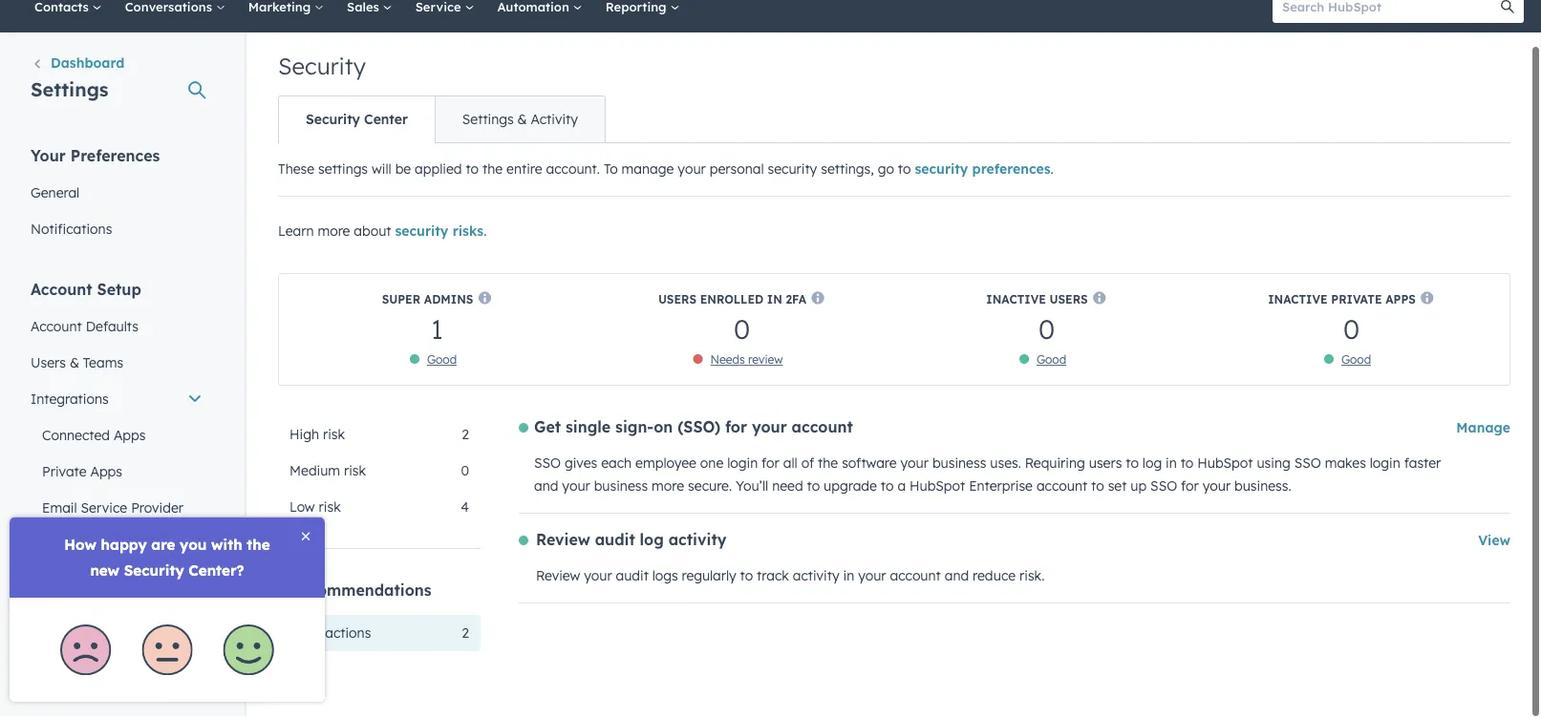 Task type: locate. For each thing, give the bounding box(es) containing it.
1 vertical spatial account
[[31, 320, 82, 336]]

service inside account setup element
[[81, 501, 127, 518]]

recommendations
[[290, 583, 432, 602]]

privacy & consent link
[[19, 604, 214, 641]]

tracking code
[[31, 578, 121, 594]]

of
[[802, 457, 814, 474]]

security link
[[19, 641, 214, 677]]

& left activity
[[518, 113, 527, 130]]

logs
[[653, 570, 678, 586]]

0 vertical spatial &
[[518, 113, 527, 130]]

0 horizontal spatial service
[[81, 501, 127, 518]]

about
[[354, 225, 391, 241]]

0 vertical spatial 2
[[462, 428, 469, 445]]

will
[[372, 162, 392, 179]]

in right track
[[843, 570, 855, 586]]

0 down users enrolled in 2fa
[[734, 314, 750, 347]]

0 horizontal spatial account
[[792, 420, 853, 439]]

medium risk
[[290, 464, 366, 481]]

1 horizontal spatial users
[[658, 294, 697, 308]]

2 inactive from the left
[[1268, 294, 1328, 308]]

security left risks
[[395, 225, 449, 241]]

your up a
[[901, 457, 929, 474]]

security
[[278, 54, 366, 82], [306, 113, 360, 130], [31, 650, 82, 667]]

to left track
[[740, 570, 753, 586]]

good down inactive users on the right of the page
[[1037, 354, 1067, 369]]

0 vertical spatial and
[[534, 480, 559, 497]]

login left faster at the bottom right
[[1370, 457, 1401, 474]]

security center link
[[279, 98, 435, 144]]

audit down each
[[595, 532, 635, 551]]

account up 'account defaults'
[[31, 281, 92, 301]]

Search HubSpot search field
[[1273, 0, 1507, 25]]

2 horizontal spatial good
[[1342, 354, 1372, 369]]

hubspot up business.
[[1198, 457, 1253, 474]]

the inside sso gives each employee one login for all of the software your business uses. requiring users to log in to hubspot using sso makes login faster and your business more secure. you'll need to upgrade to a hubspot enterprise account to set up sso for your business.
[[818, 457, 838, 474]]

account up the users & teams
[[31, 320, 82, 336]]

your
[[31, 148, 66, 167]]

1 vertical spatial hubspot
[[910, 480, 966, 497]]

1 horizontal spatial inactive
[[1268, 294, 1328, 308]]

you'll
[[736, 480, 769, 497]]

sso
[[534, 457, 561, 474], [1295, 457, 1322, 474], [1151, 480, 1178, 497]]

dashboard link
[[31, 55, 125, 78]]

good for users
[[1037, 354, 1067, 369]]

1 horizontal spatial for
[[762, 457, 780, 474]]

the left entire
[[483, 162, 503, 179]]

security inside security link
[[31, 650, 82, 667]]

0 horizontal spatial &
[[70, 356, 79, 373]]

security down privacy
[[31, 650, 82, 667]]

private
[[1332, 294, 1382, 308], [42, 465, 87, 482]]

marketplace downloads
[[31, 541, 182, 558]]

for left the all
[[762, 457, 780, 474]]

1 vertical spatial audit
[[616, 570, 649, 586]]

defaults
[[86, 320, 139, 336]]

general
[[31, 186, 80, 203]]

0 vertical spatial log
[[1143, 457, 1162, 474]]

2 horizontal spatial account
[[1037, 480, 1088, 497]]

downloads
[[113, 541, 182, 558]]

account up "of"
[[792, 420, 853, 439]]

reporting
[[606, 0, 670, 16]]

risk right 'medium'
[[344, 464, 366, 481]]

navigation
[[278, 97, 606, 145]]

2 review from the top
[[536, 570, 580, 586]]

0 horizontal spatial settings
[[31, 79, 108, 103]]

0 horizontal spatial the
[[483, 162, 503, 179]]

1 horizontal spatial the
[[818, 457, 838, 474]]

good button down 1
[[427, 354, 457, 369]]

users inside account setup element
[[31, 356, 66, 373]]

risk for low risk
[[319, 501, 341, 518]]

1 good from the left
[[427, 354, 457, 369]]

to up up
[[1126, 457, 1139, 474]]

consent
[[94, 614, 145, 631]]

1 horizontal spatial private
[[1332, 294, 1382, 308]]

2 horizontal spatial in
[[1166, 457, 1177, 474]]

1 horizontal spatial log
[[1143, 457, 1162, 474]]

2 account from the top
[[31, 320, 82, 336]]

to
[[466, 162, 479, 179], [898, 162, 911, 179], [1126, 457, 1139, 474], [1181, 457, 1194, 474], [807, 480, 820, 497], [881, 480, 894, 497], [1092, 480, 1105, 497], [740, 570, 753, 586]]

conversations link
[[113, 0, 237, 34]]

on
[[654, 420, 673, 439]]

2 vertical spatial for
[[1181, 480, 1199, 497]]

hubspot right a
[[910, 480, 966, 497]]

marketplace downloads link
[[19, 532, 214, 568]]

0 horizontal spatial activity
[[669, 532, 727, 551]]

high risk
[[290, 428, 345, 445]]

login up you'll
[[727, 457, 758, 474]]

1 vertical spatial risk
[[344, 464, 366, 481]]

account left reduce
[[890, 570, 941, 586]]

0 vertical spatial audit
[[595, 532, 635, 551]]

account
[[792, 420, 853, 439], [1037, 480, 1088, 497], [890, 570, 941, 586]]

0 vertical spatial in
[[767, 294, 783, 308]]

in left "2fa"
[[767, 294, 783, 308]]

account down requiring
[[1037, 480, 1088, 497]]

1 vertical spatial apps
[[114, 429, 146, 445]]

0 horizontal spatial login
[[727, 457, 758, 474]]

sign-
[[616, 420, 654, 439]]

private inside private apps link
[[42, 465, 87, 482]]

sso right the using
[[1295, 457, 1322, 474]]

1 horizontal spatial login
[[1370, 457, 1401, 474]]

0 vertical spatial hubspot
[[1198, 457, 1253, 474]]

1 vertical spatial more
[[652, 480, 684, 497]]

using
[[1257, 457, 1291, 474]]

risk for high risk
[[323, 428, 345, 445]]

0 vertical spatial business
[[933, 457, 987, 474]]

more down employee
[[652, 480, 684, 497]]

settings up entire
[[462, 113, 514, 130]]

0 for users
[[1039, 314, 1055, 347]]

0 horizontal spatial security
[[395, 225, 449, 241]]

each
[[601, 457, 632, 474]]

high
[[290, 428, 319, 445]]

1 review from the top
[[536, 532, 591, 551]]

0 down inactive private apps
[[1344, 314, 1360, 347]]

for right (sso)
[[725, 420, 747, 439]]

the right "of"
[[818, 457, 838, 474]]

1 horizontal spatial more
[[652, 480, 684, 497]]

get
[[534, 420, 561, 439]]

2 horizontal spatial users
[[1050, 294, 1088, 308]]

apps
[[1386, 294, 1416, 308], [114, 429, 146, 445], [90, 465, 122, 482]]

your
[[678, 162, 706, 179], [752, 420, 787, 439], [901, 457, 929, 474], [562, 480, 590, 497], [1203, 480, 1231, 497], [584, 570, 612, 586], [858, 570, 886, 586]]

& left teams
[[70, 356, 79, 373]]

3 good button from the left
[[1342, 354, 1372, 369]]

private apps link
[[19, 455, 214, 492]]

for
[[725, 420, 747, 439], [762, 457, 780, 474], [1181, 480, 1199, 497]]

more inside sso gives each employee one login for all of the software your business uses. requiring users to log in to hubspot using sso makes login faster and your business more secure. you'll need to upgrade to a hubspot enterprise account to set up sso for your business.
[[652, 480, 684, 497]]

to left "set"
[[1092, 480, 1105, 497]]

1 horizontal spatial good button
[[1037, 354, 1067, 369]]

inactive for inactive private apps
[[1268, 294, 1328, 308]]

good down inactive private apps
[[1342, 354, 1372, 369]]

to down "of"
[[807, 480, 820, 497]]

super admins
[[382, 294, 473, 308]]

0 vertical spatial more
[[318, 225, 350, 241]]

automation
[[497, 0, 573, 16]]

1 horizontal spatial security
[[768, 162, 817, 179]]

1 vertical spatial and
[[945, 570, 969, 586]]

0 horizontal spatial log
[[640, 532, 664, 551]]

privacy
[[31, 614, 77, 631]]

account for account defaults
[[31, 320, 82, 336]]

2 for more actions
[[462, 627, 469, 644]]

security left settings,
[[768, 162, 817, 179]]

users for users & teams
[[31, 356, 66, 373]]

settings
[[31, 79, 108, 103], [462, 113, 514, 130]]

security down marketing link at the top of the page
[[278, 54, 366, 82]]

inactive users
[[987, 294, 1088, 308]]

1 horizontal spatial good
[[1037, 354, 1067, 369]]

a
[[898, 480, 906, 497]]

0 up "4"
[[461, 464, 469, 481]]

0 vertical spatial activity
[[669, 532, 727, 551]]

activity
[[669, 532, 727, 551], [793, 570, 840, 586]]

notifications
[[31, 222, 112, 239]]

general link
[[19, 176, 214, 213]]

2 vertical spatial account
[[890, 570, 941, 586]]

review
[[748, 354, 783, 369]]

sso left gives
[[534, 457, 561, 474]]

0 vertical spatial settings
[[31, 79, 108, 103]]

audit left logs
[[616, 570, 649, 586]]

1 vertical spatial security
[[306, 113, 360, 130]]

2 vertical spatial &
[[81, 614, 90, 631]]

makes
[[1325, 457, 1367, 474]]

0 horizontal spatial private
[[42, 465, 87, 482]]

review down review audit log activity
[[536, 570, 580, 586]]

your preferences element
[[19, 147, 214, 249]]

2 good button from the left
[[1037, 354, 1067, 369]]

good button for users
[[1037, 354, 1067, 369]]

to right 'users'
[[1181, 457, 1194, 474]]

1 horizontal spatial .
[[1051, 162, 1054, 179]]

2 horizontal spatial &
[[518, 113, 527, 130]]

good button for admins
[[427, 354, 457, 369]]

3 good from the left
[[1342, 354, 1372, 369]]

settings for settings
[[31, 79, 108, 103]]

0 horizontal spatial sso
[[534, 457, 561, 474]]

and left reduce
[[945, 570, 969, 586]]

1 horizontal spatial and
[[945, 570, 969, 586]]

settings down 'dashboard' link
[[31, 79, 108, 103]]

business down each
[[594, 480, 648, 497]]

all
[[783, 457, 798, 474]]

login
[[727, 457, 758, 474], [1370, 457, 1401, 474]]

0 vertical spatial account
[[792, 420, 853, 439]]

account setup element
[[19, 281, 214, 677]]

1 horizontal spatial in
[[843, 570, 855, 586]]

0 vertical spatial account
[[31, 281, 92, 301]]

1 account from the top
[[31, 281, 92, 301]]

service right sales link
[[415, 0, 465, 16]]

manage
[[622, 162, 674, 179]]

1 vertical spatial 2
[[462, 627, 469, 644]]

security up 'settings'
[[306, 113, 360, 130]]

apps for connected apps
[[114, 429, 146, 445]]

0 horizontal spatial for
[[725, 420, 747, 439]]

1 vertical spatial private
[[42, 465, 87, 482]]

in right 'users'
[[1166, 457, 1177, 474]]

2 vertical spatial security
[[31, 650, 82, 667]]

1 good button from the left
[[427, 354, 457, 369]]

0 horizontal spatial and
[[534, 480, 559, 497]]

in
[[767, 294, 783, 308], [1166, 457, 1177, 474], [843, 570, 855, 586]]

2 good from the left
[[1037, 354, 1067, 369]]

& for security
[[518, 113, 527, 130]]

2 2 from the top
[[462, 627, 469, 644]]

0 vertical spatial review
[[536, 532, 591, 551]]

1 horizontal spatial business
[[933, 457, 987, 474]]

.
[[1051, 162, 1054, 179], [484, 225, 487, 241]]

your left business.
[[1203, 480, 1231, 497]]

activity right track
[[793, 570, 840, 586]]

1 inactive from the left
[[987, 294, 1046, 308]]

service down private apps link
[[81, 501, 127, 518]]

review audit log activity
[[536, 532, 727, 551]]

0 horizontal spatial inactive
[[987, 294, 1046, 308]]

1 horizontal spatial settings
[[462, 113, 514, 130]]

personal
[[710, 162, 764, 179]]

2 horizontal spatial good button
[[1342, 354, 1372, 369]]

provider
[[131, 501, 183, 518]]

0 horizontal spatial good
[[427, 354, 457, 369]]

0 horizontal spatial in
[[767, 294, 783, 308]]

1 vertical spatial the
[[818, 457, 838, 474]]

& right privacy
[[81, 614, 90, 631]]

1 vertical spatial in
[[1166, 457, 1177, 474]]

users
[[658, 294, 697, 308], [1050, 294, 1088, 308], [31, 356, 66, 373]]

review down gives
[[536, 532, 591, 551]]

code
[[88, 578, 121, 594]]

inactive
[[987, 294, 1046, 308], [1268, 294, 1328, 308]]

more right learn
[[318, 225, 350, 241]]

preferences
[[973, 162, 1051, 179]]

1 vertical spatial review
[[536, 570, 580, 586]]

email
[[42, 501, 77, 518]]

2 vertical spatial risk
[[319, 501, 341, 518]]

0 vertical spatial risk
[[323, 428, 345, 445]]

1 vertical spatial settings
[[462, 113, 514, 130]]

1 vertical spatial .
[[484, 225, 487, 241]]

log up logs
[[640, 532, 664, 551]]

2 horizontal spatial for
[[1181, 480, 1199, 497]]

0 vertical spatial service
[[415, 0, 465, 16]]

needs
[[711, 354, 745, 369]]

view link
[[1479, 531, 1511, 554]]

business left uses. at the right bottom
[[933, 457, 987, 474]]

2 horizontal spatial security
[[915, 162, 968, 179]]

1 vertical spatial account
[[1037, 480, 1088, 497]]

sales
[[347, 0, 383, 16]]

good down 1
[[427, 354, 457, 369]]

risk right high
[[323, 428, 345, 445]]

0 horizontal spatial users
[[31, 356, 66, 373]]

actions
[[325, 627, 371, 644]]

risk right low
[[319, 501, 341, 518]]

risk
[[323, 428, 345, 445], [344, 464, 366, 481], [319, 501, 341, 518]]

search image
[[1501, 2, 1515, 15]]

2 vertical spatial apps
[[90, 465, 122, 482]]

security right go
[[915, 162, 968, 179]]

log up up
[[1143, 457, 1162, 474]]

1 horizontal spatial sso
[[1151, 480, 1178, 497]]

and down get
[[534, 480, 559, 497]]

super
[[382, 294, 421, 308]]

good button down inactive users on the right of the page
[[1037, 354, 1067, 369]]

activity up regularly
[[669, 532, 727, 551]]

good button down inactive private apps
[[1342, 354, 1372, 369]]

admins
[[424, 294, 473, 308]]

sso right up
[[1151, 480, 1178, 497]]

1 vertical spatial service
[[81, 501, 127, 518]]

1 2 from the top
[[462, 428, 469, 445]]

2fa
[[786, 294, 807, 308]]

for right up
[[1181, 480, 1199, 497]]

0 down inactive users on the right of the page
[[1039, 314, 1055, 347]]

0 horizontal spatial good button
[[427, 354, 457, 369]]

sso gives each employee one login for all of the software your business uses. requiring users to log in to hubspot using sso makes login faster and your business more secure. you'll need to upgrade to a hubspot enterprise account to set up sso for your business.
[[534, 457, 1442, 497]]



Task type: describe. For each thing, give the bounding box(es) containing it.
manage
[[1457, 421, 1511, 438]]

1 horizontal spatial &
[[81, 614, 90, 631]]

these settings will be applied to the entire account. to manage your personal security settings, go to security preferences .
[[278, 162, 1054, 179]]

users
[[1089, 457, 1122, 474]]

uses.
[[990, 457, 1022, 474]]

your up the all
[[752, 420, 787, 439]]

good for admins
[[427, 354, 457, 369]]

1 horizontal spatial activity
[[793, 570, 840, 586]]

1 horizontal spatial hubspot
[[1198, 457, 1253, 474]]

0 vertical spatial .
[[1051, 162, 1054, 179]]

and inside sso gives each employee one login for all of the software your business uses. requiring users to log in to hubspot using sso makes login faster and your business more secure. you'll need to upgrade to a hubspot enterprise account to set up sso for your business.
[[534, 480, 559, 497]]

2 vertical spatial in
[[843, 570, 855, 586]]

secure.
[[688, 480, 732, 497]]

0 vertical spatial the
[[483, 162, 503, 179]]

service link
[[404, 0, 486, 34]]

users enrolled in 2fa
[[658, 294, 807, 308]]

entire
[[507, 162, 542, 179]]

needs review
[[711, 354, 783, 369]]

0 horizontal spatial business
[[594, 480, 648, 497]]

notifications link
[[19, 213, 214, 249]]

0 vertical spatial apps
[[1386, 294, 1416, 308]]

view
[[1479, 534, 1511, 551]]

marketplace
[[31, 541, 109, 558]]

set
[[1108, 480, 1127, 497]]

more
[[290, 627, 321, 644]]

low
[[290, 501, 315, 518]]

risk for medium risk
[[344, 464, 366, 481]]

security inside the security center link
[[306, 113, 360, 130]]

0 vertical spatial private
[[1332, 294, 1382, 308]]

marketing
[[248, 0, 314, 16]]

2 horizontal spatial sso
[[1295, 457, 1322, 474]]

sales link
[[335, 0, 404, 34]]

review for review audit log activity
[[536, 532, 591, 551]]

security risks link
[[395, 225, 484, 241]]

log inside sso gives each employee one login for all of the software your business uses. requiring users to log in to hubspot using sso makes login faster and your business more secure. you'll need to upgrade to a hubspot enterprise account to set up sso for your business.
[[1143, 457, 1162, 474]]

1 login from the left
[[727, 457, 758, 474]]

users for users enrolled in 2fa
[[658, 294, 697, 308]]

in inside sso gives each employee one login for all of the software your business uses. requiring users to log in to hubspot using sso makes login faster and your business more secure. you'll need to upgrade to a hubspot enterprise account to set up sso for your business.
[[1166, 457, 1177, 474]]

teams
[[83, 356, 123, 373]]

users & teams link
[[19, 346, 214, 383]]

be
[[395, 162, 411, 179]]

good for private
[[1342, 354, 1372, 369]]

1 vertical spatial for
[[762, 457, 780, 474]]

connected apps
[[42, 429, 146, 445]]

1
[[431, 314, 443, 347]]

need
[[772, 480, 803, 497]]

email service provider link
[[19, 492, 214, 528]]

0 for enrolled
[[734, 314, 750, 347]]

track
[[757, 570, 789, 586]]

2 for high risk
[[462, 428, 469, 445]]

setup
[[97, 281, 141, 301]]

more actions
[[290, 627, 371, 644]]

these
[[278, 162, 315, 179]]

requiring
[[1025, 457, 1086, 474]]

tracking code link
[[19, 568, 214, 604]]

0 for private
[[1344, 314, 1360, 347]]

users & teams
[[31, 356, 123, 373]]

your down upgrade
[[858, 570, 886, 586]]

account defaults link
[[19, 310, 214, 346]]

your down gives
[[562, 480, 590, 497]]

account.
[[546, 162, 600, 179]]

contacts link
[[23, 0, 113, 34]]

0 horizontal spatial .
[[484, 225, 487, 241]]

& for account setup
[[70, 356, 79, 373]]

your down review audit log activity
[[584, 570, 612, 586]]

to right go
[[898, 162, 911, 179]]

marketing link
[[237, 0, 335, 34]]

dashboard
[[51, 56, 125, 73]]

low risk
[[290, 501, 341, 518]]

connected apps link
[[19, 419, 214, 455]]

4
[[461, 501, 469, 518]]

faster
[[1405, 457, 1442, 474]]

to right applied
[[466, 162, 479, 179]]

email service provider
[[42, 501, 183, 518]]

tracking
[[31, 578, 84, 594]]

center
[[364, 113, 408, 130]]

2 login from the left
[[1370, 457, 1401, 474]]

good button for private
[[1342, 354, 1372, 369]]

0 vertical spatial security
[[278, 54, 366, 82]]

enterprise
[[969, 480, 1033, 497]]

activity
[[531, 113, 578, 130]]

get single sign-on (sso) for your account
[[534, 420, 853, 439]]

security preferences link
[[915, 162, 1051, 179]]

account setup
[[31, 281, 141, 301]]

software
[[842, 457, 897, 474]]

connected
[[42, 429, 110, 445]]

reduce
[[973, 570, 1016, 586]]

1 vertical spatial log
[[640, 532, 664, 551]]

contacts
[[34, 0, 92, 16]]

1 horizontal spatial service
[[415, 0, 465, 16]]

inactive for inactive users
[[987, 294, 1046, 308]]

conversations
[[125, 0, 216, 16]]

manage button
[[1457, 419, 1511, 442]]

integrations
[[31, 392, 109, 409]]

regularly
[[682, 570, 737, 586]]

reporting link
[[594, 0, 691, 34]]

business.
[[1235, 480, 1292, 497]]

up
[[1131, 480, 1147, 497]]

1 horizontal spatial account
[[890, 570, 941, 586]]

security center
[[306, 113, 408, 130]]

integrations button
[[19, 383, 214, 419]]

your right manage
[[678, 162, 706, 179]]

0 vertical spatial for
[[725, 420, 747, 439]]

single
[[566, 420, 611, 439]]

review for review your audit logs regularly to track activity in your account and reduce risk.
[[536, 570, 580, 586]]

navigation containing security center
[[278, 97, 606, 145]]

account for account setup
[[31, 281, 92, 301]]

settings,
[[821, 162, 874, 179]]

account inside sso gives each employee one login for all of the software your business uses. requiring users to log in to hubspot using sso makes login faster and your business more secure. you'll need to upgrade to a hubspot enterprise account to set up sso for your business.
[[1037, 480, 1088, 497]]

0 horizontal spatial more
[[318, 225, 350, 241]]

review your audit logs regularly to track activity in your account and reduce risk.
[[536, 570, 1045, 586]]

to left a
[[881, 480, 894, 497]]

settings
[[318, 162, 368, 179]]

(sso)
[[678, 420, 721, 439]]

enrolled
[[700, 294, 764, 308]]

settings & activity link
[[435, 98, 605, 144]]

apps for private apps
[[90, 465, 122, 482]]

search button
[[1492, 0, 1524, 25]]

0 horizontal spatial hubspot
[[910, 480, 966, 497]]

risks
[[453, 225, 484, 241]]

settings for settings & activity
[[462, 113, 514, 130]]

preferences
[[70, 148, 160, 167]]

private apps
[[42, 465, 122, 482]]

upgrade
[[824, 480, 877, 497]]



Task type: vqa. For each thing, say whether or not it's contained in the screenshot.


